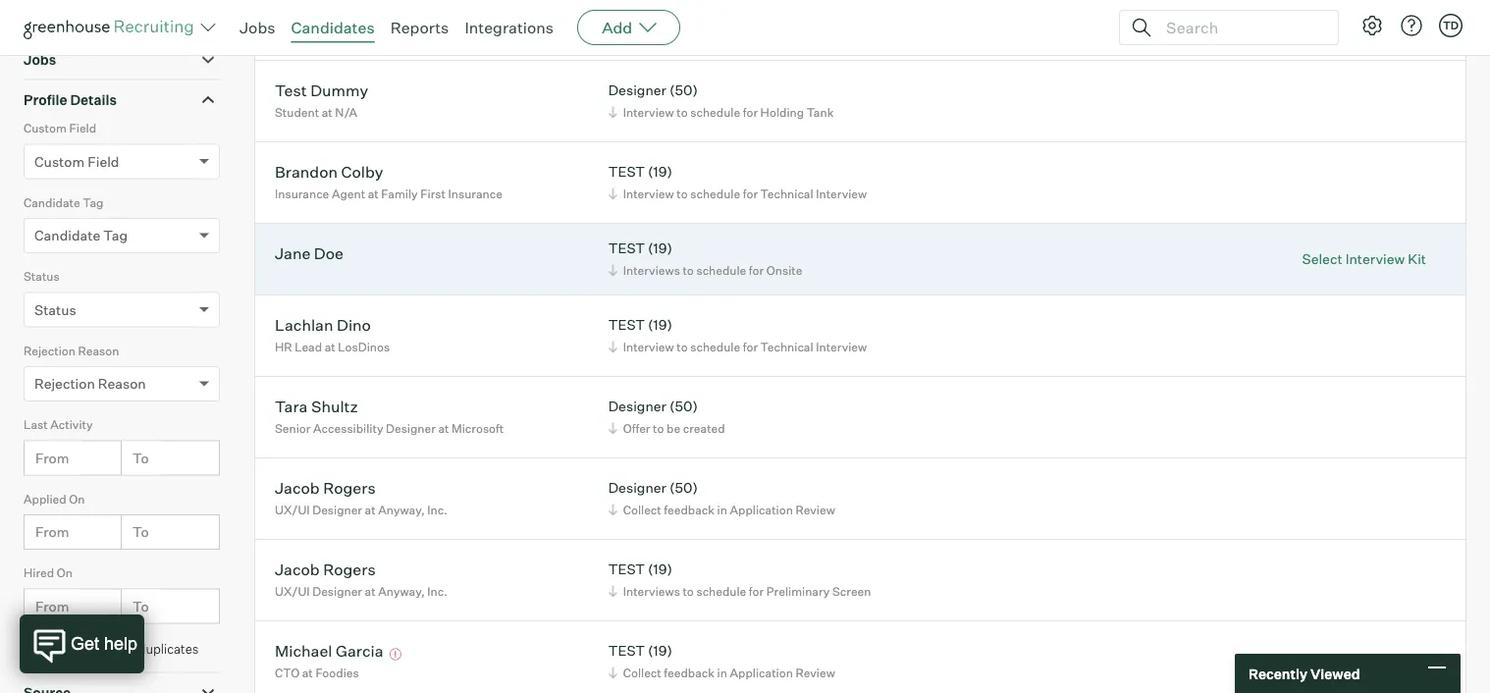 Task type: locate. For each thing, give the bounding box(es) containing it.
status down candidate tag element
[[24, 269, 60, 284]]

technical down onsite
[[761, 340, 814, 354]]

Search text field
[[1162, 13, 1321, 42]]

schedule for dummy
[[691, 105, 741, 120]]

interview
[[623, 105, 674, 120], [623, 186, 674, 201], [816, 186, 867, 201], [623, 340, 674, 354], [816, 340, 867, 354]]

for for dummy
[[743, 105, 758, 120]]

candidate up status element at the left top of page
[[34, 227, 100, 244]]

1 horizontal spatial insurance
[[448, 186, 503, 201]]

1 anyway, from the top
[[378, 503, 425, 517]]

(19) for insurance agent at family first insurance
[[648, 163, 673, 180]]

3 review from the top
[[796, 666, 836, 680]]

test (19) interview to schedule for technical interview down "interviews to schedule for onsite" link
[[609, 316, 867, 354]]

designer down accessibility
[[313, 503, 362, 517]]

designer up michael garcia
[[313, 584, 362, 599]]

manager at marketwise
[[275, 23, 406, 38]]

ux/ui down senior
[[275, 503, 310, 517]]

1 ux/ui from the top
[[275, 503, 310, 517]]

(50) up interview to schedule for holding tank 'link'
[[670, 82, 698, 99]]

2 (19) from the top
[[648, 163, 673, 180]]

at right the manager
[[326, 23, 337, 38]]

to for hired on
[[133, 598, 149, 615]]

test (19) collect feedback in application review
[[609, 0, 836, 38], [609, 643, 836, 680]]

2 from from the top
[[35, 524, 69, 541]]

collect feedback in application review link for (19)
[[606, 21, 841, 40]]

0 vertical spatial anyway,
[[378, 503, 425, 517]]

schedule left preliminary
[[697, 584, 747, 599]]

0 vertical spatial on
[[69, 492, 85, 506]]

reason
[[78, 343, 119, 358], [98, 375, 146, 393]]

2 vertical spatial from
[[35, 598, 69, 615]]

custom field element
[[24, 119, 220, 193]]

for inside designer (50) interview to schedule for holding tank
[[743, 105, 758, 120]]

collect for designer (50)
[[623, 503, 662, 517]]

1 inc. from the top
[[428, 503, 448, 517]]

(19) for ux/ui designer at anyway, inc.
[[648, 561, 673, 578]]

interviews inside test (19) interviews to schedule for onsite
[[623, 263, 680, 278]]

2 to from the top
[[133, 524, 149, 541]]

1 vertical spatial collect
[[623, 503, 662, 517]]

collect inside designer (50) collect feedback in application review
[[623, 503, 662, 517]]

2 review from the top
[[796, 503, 836, 517]]

1 technical from the top
[[761, 186, 814, 201]]

rejection reason
[[24, 343, 119, 358], [34, 375, 146, 393]]

(19) inside test (19) interviews to schedule for preliminary screen
[[648, 561, 673, 578]]

garcia
[[336, 641, 384, 661]]

1 feedback from the top
[[664, 23, 715, 38]]

designer inside designer (50) interview to schedule for holding tank
[[609, 82, 667, 99]]

0 vertical spatial interviews
[[623, 263, 680, 278]]

3 to from the top
[[133, 598, 149, 615]]

2 vertical spatial in
[[718, 666, 728, 680]]

schedule for colby
[[691, 186, 741, 201]]

1 test from the top
[[609, 0, 645, 17]]

custom field
[[24, 121, 96, 136], [34, 153, 119, 170]]

0 vertical spatial collect feedback in application review link
[[606, 21, 841, 40]]

interview to schedule for technical interview link
[[606, 184, 872, 203], [606, 338, 872, 356]]

(50) inside designer (50) collect feedback in application review
[[670, 479, 698, 497]]

from down applied on
[[35, 524, 69, 541]]

2 technical from the top
[[761, 340, 814, 354]]

2 test from the top
[[609, 163, 645, 180]]

hired
[[24, 566, 54, 581]]

review up the tank
[[796, 23, 836, 38]]

0 vertical spatial candidate
[[24, 195, 80, 210]]

candidate tag down custom field element at the top
[[24, 195, 104, 210]]

for left preliminary
[[749, 584, 764, 599]]

be
[[667, 421, 681, 436]]

tag down custom field element at the top
[[83, 195, 104, 210]]

michael
[[275, 641, 332, 661]]

status
[[24, 269, 60, 284], [34, 301, 76, 318]]

(50) inside designer (50) offer to be created
[[670, 398, 698, 415]]

designer down offer
[[609, 479, 667, 497]]

jacob rogers link
[[275, 478, 376, 501], [275, 560, 376, 582]]

candidate tag element
[[24, 193, 220, 267]]

0 vertical spatial technical
[[761, 186, 814, 201]]

schedule for dino
[[691, 340, 741, 354]]

to inside test (19) interviews to schedule for preliminary screen
[[683, 584, 694, 599]]

anyway, for designer
[[378, 503, 425, 517]]

for inside test (19) interviews to schedule for preliminary screen
[[749, 584, 764, 599]]

anyway, for test
[[378, 584, 425, 599]]

2 vertical spatial collect feedback in application review link
[[606, 664, 841, 682]]

candidate down custom field element at the top
[[24, 195, 80, 210]]

collect feedback in application review link up designer (50) interview to schedule for holding tank
[[606, 21, 841, 40]]

interview for brandon colby
[[623, 186, 674, 201]]

on right hired
[[57, 566, 73, 581]]

michael garcia
[[275, 641, 384, 661]]

schedule
[[691, 105, 741, 120], [691, 186, 741, 201], [697, 263, 747, 278], [691, 340, 741, 354], [697, 584, 747, 599]]

on for applied on
[[69, 492, 85, 506]]

1 vertical spatial (50)
[[670, 398, 698, 415]]

test (19) interview to schedule for technical interview for dino
[[609, 316, 867, 354]]

rogers for test
[[323, 560, 376, 579]]

0 vertical spatial in
[[718, 23, 728, 38]]

activity
[[50, 418, 93, 432]]

rejection reason element
[[24, 341, 220, 416]]

2 jacob rogers link from the top
[[275, 560, 376, 582]]

1 insurance from the left
[[275, 186, 329, 201]]

from down hired on
[[35, 598, 69, 615]]

feedback down created
[[664, 503, 715, 517]]

at down colby
[[368, 186, 379, 201]]

1 interview to schedule for technical interview link from the top
[[606, 184, 872, 203]]

for down "interviews to schedule for onsite" link
[[743, 340, 758, 354]]

brandon
[[275, 162, 338, 181]]

in down interviews to schedule for preliminary screen link
[[718, 666, 728, 680]]

2 in from the top
[[718, 503, 728, 517]]

(19) for manager at marketwise
[[648, 0, 673, 17]]

3 from from the top
[[35, 598, 69, 615]]

5 (19) from the top
[[648, 561, 673, 578]]

in
[[718, 23, 728, 38], [718, 503, 728, 517], [718, 666, 728, 680]]

schedule inside designer (50) interview to schedule for holding tank
[[691, 105, 741, 120]]

schedule inside test (19) interviews to schedule for preliminary screen
[[697, 584, 747, 599]]

collect
[[623, 23, 662, 38], [623, 503, 662, 517], [623, 666, 662, 680]]

0 vertical spatial review
[[796, 23, 836, 38]]

0 vertical spatial interview to schedule for technical interview link
[[606, 184, 872, 203]]

schedule left onsite
[[697, 263, 747, 278]]

to for jacob rogers
[[683, 584, 694, 599]]

1 vertical spatial test (19) interview to schedule for technical interview
[[609, 316, 867, 354]]

test for hr lead at losdinos
[[609, 316, 645, 334]]

designer down add popup button
[[609, 82, 667, 99]]

anyway, down "tara shultz senior accessibility designer at microsoft"
[[378, 503, 425, 517]]

test (19) interview to schedule for technical interview for colby
[[609, 163, 867, 201]]

6 test from the top
[[609, 643, 645, 660]]

1 jacob rogers ux/ui designer at anyway, inc. from the top
[[275, 478, 448, 517]]

jane
[[275, 243, 311, 263]]

technical up onsite
[[761, 186, 814, 201]]

at down accessibility
[[365, 503, 376, 517]]

0 vertical spatial jobs
[[240, 18, 276, 37]]

1 from from the top
[[35, 450, 69, 467]]

michael garcia has been in application review for more than 5 days image
[[387, 649, 405, 661]]

marketwise
[[340, 23, 406, 38]]

4 test from the top
[[609, 316, 645, 334]]

1 vertical spatial interview to schedule for technical interview link
[[606, 338, 872, 356]]

3 (19) from the top
[[648, 240, 673, 257]]

0 vertical spatial (50)
[[670, 82, 698, 99]]

1 vertical spatial custom field
[[34, 153, 119, 170]]

2 insurance from the left
[[448, 186, 503, 201]]

jacob rogers link up michael garcia
[[275, 560, 376, 582]]

jacob rogers ux/ui designer at anyway, inc. up garcia
[[275, 560, 448, 599]]

from for hired
[[35, 598, 69, 615]]

2 jacob from the top
[[275, 560, 320, 579]]

1 vertical spatial interviews
[[623, 584, 680, 599]]

feedback down interviews to schedule for preliminary screen link
[[664, 666, 715, 680]]

0 vertical spatial jacob
[[275, 478, 320, 498]]

schedule up test (19) interviews to schedule for onsite
[[691, 186, 741, 201]]

(50) for tara shultz
[[670, 398, 698, 415]]

0 vertical spatial to
[[133, 450, 149, 467]]

at
[[326, 23, 337, 38], [322, 105, 333, 120], [368, 186, 379, 201], [325, 340, 336, 354], [438, 421, 449, 436], [365, 503, 376, 517], [365, 584, 376, 599], [302, 666, 313, 680]]

for for dino
[[743, 340, 758, 354]]

0 vertical spatial from
[[35, 450, 69, 467]]

3 test from the top
[[609, 240, 645, 257]]

2 collect feedback in application review link from the top
[[606, 501, 841, 519]]

1 (19) from the top
[[648, 0, 673, 17]]

on right applied
[[69, 492, 85, 506]]

applied
[[24, 492, 66, 506]]

6 (19) from the top
[[648, 643, 673, 660]]

feedback right add
[[664, 23, 715, 38]]

2 test (19) interview to schedule for technical interview from the top
[[609, 316, 867, 354]]

1 collect feedback in application review link from the top
[[606, 21, 841, 40]]

1 vertical spatial anyway,
[[378, 584, 425, 599]]

jobs up profile at the left top
[[24, 51, 56, 68]]

in up designer (50) interview to schedule for holding tank
[[718, 23, 728, 38]]

test for ux/ui designer at anyway, inc.
[[609, 561, 645, 578]]

1 interviews from the top
[[623, 263, 680, 278]]

(50)
[[670, 82, 698, 99], [670, 398, 698, 415], [670, 479, 698, 497]]

1 test (19) interview to schedule for technical interview from the top
[[609, 163, 867, 201]]

test
[[609, 0, 645, 17], [609, 163, 645, 180], [609, 240, 645, 257], [609, 316, 645, 334], [609, 561, 645, 578], [609, 643, 645, 660]]

0 vertical spatial test (19) collect feedback in application review
[[609, 0, 836, 38]]

screen
[[833, 584, 872, 599]]

jacob up michael
[[275, 560, 320, 579]]

for
[[743, 105, 758, 120], [743, 186, 758, 201], [749, 263, 764, 278], [743, 340, 758, 354], [749, 584, 764, 599]]

collect feedback in application review link up test (19) interviews to schedule for preliminary screen
[[606, 501, 841, 519]]

interviews to schedule for preliminary screen link
[[606, 582, 877, 601]]

0 vertical spatial inc.
[[428, 503, 448, 517]]

foodies
[[316, 666, 359, 680]]

test inside test (19) interviews to schedule for preliminary screen
[[609, 561, 645, 578]]

to inside designer (50) interview to schedule for holding tank
[[677, 105, 688, 120]]

feedback
[[664, 23, 715, 38], [664, 503, 715, 517], [664, 666, 715, 680]]

(50) inside designer (50) interview to schedule for holding tank
[[670, 82, 698, 99]]

designer
[[609, 82, 667, 99], [609, 398, 667, 415], [386, 421, 436, 436], [609, 479, 667, 497], [313, 503, 362, 517], [313, 584, 362, 599]]

jacob rogers ux/ui designer at anyway, inc.
[[275, 478, 448, 517], [275, 560, 448, 599]]

0 vertical spatial jacob rogers link
[[275, 478, 376, 501]]

custom down profile at the left top
[[24, 121, 67, 136]]

0 horizontal spatial jobs
[[24, 51, 56, 68]]

jacob down senior
[[275, 478, 320, 498]]

at left n/a in the top of the page
[[322, 105, 333, 120]]

1 rogers from the top
[[323, 478, 376, 498]]

1 vertical spatial rejection
[[34, 375, 95, 393]]

0 vertical spatial tag
[[83, 195, 104, 210]]

application down interviews to schedule for preliminary screen link
[[730, 666, 793, 680]]

jacob rogers link for test
[[275, 560, 376, 582]]

1 vertical spatial ux/ui
[[275, 584, 310, 599]]

2 vertical spatial feedback
[[664, 666, 715, 680]]

jacob for test
[[275, 560, 320, 579]]

candidate
[[24, 195, 80, 210], [34, 227, 100, 244]]

at left microsoft
[[438, 421, 449, 436]]

feedback inside designer (50) collect feedback in application review
[[664, 503, 715, 517]]

1 collect from the top
[[623, 23, 662, 38]]

review up preliminary
[[796, 503, 836, 517]]

1 vertical spatial test (19) collect feedback in application review
[[609, 643, 836, 680]]

1 vertical spatial from
[[35, 524, 69, 541]]

for left holding
[[743, 105, 758, 120]]

review inside designer (50) collect feedback in application review
[[796, 503, 836, 517]]

collect feedback in application review link down interviews to schedule for preliminary screen link
[[606, 664, 841, 682]]

1 vertical spatial review
[[796, 503, 836, 517]]

0 vertical spatial ux/ui
[[275, 503, 310, 517]]

ux/ui up michael
[[275, 584, 310, 599]]

2 vertical spatial to
[[133, 598, 149, 615]]

5 test from the top
[[609, 561, 645, 578]]

3 collect feedback in application review link from the top
[[606, 664, 841, 682]]

interviews inside test (19) interviews to schedule for preliminary screen
[[623, 584, 680, 599]]

patricia garcia has been in application review for more than 5 days image
[[386, 7, 403, 18]]

test (19) collect feedback in application review down interviews to schedule for preliminary screen link
[[609, 643, 836, 680]]

for left onsite
[[749, 263, 764, 278]]

2 jacob rogers ux/ui designer at anyway, inc. from the top
[[275, 560, 448, 599]]

test (19) interview to schedule for technical interview down interview to schedule for holding tank 'link'
[[609, 163, 867, 201]]

from for applied
[[35, 524, 69, 541]]

2 vertical spatial (50)
[[670, 479, 698, 497]]

2 anyway, from the top
[[378, 584, 425, 599]]

review for test (19)
[[796, 23, 836, 38]]

at right lead
[[325, 340, 336, 354]]

2 inc. from the top
[[428, 584, 448, 599]]

for up test (19) interviews to schedule for onsite
[[743, 186, 758, 201]]

rejection reason down status element at the left top of page
[[24, 343, 119, 358]]

designer right accessibility
[[386, 421, 436, 436]]

tag up status element at the left top of page
[[103, 227, 128, 244]]

1 vertical spatial technical
[[761, 340, 814, 354]]

2 feedback from the top
[[664, 503, 715, 517]]

interview to schedule for technical interview link down "interviews to schedule for onsite" link
[[606, 338, 872, 356]]

0 vertical spatial rejection
[[24, 343, 76, 358]]

tag
[[83, 195, 104, 210], [103, 227, 128, 244]]

collect for test (19)
[[623, 23, 662, 38]]

4 (19) from the top
[[648, 316, 673, 334]]

designer (50) interview to schedule for holding tank
[[609, 82, 834, 120]]

(50) for test dummy
[[670, 82, 698, 99]]

0 vertical spatial jacob rogers ux/ui designer at anyway, inc.
[[275, 478, 448, 517]]

onsite
[[767, 263, 803, 278]]

2 collect from the top
[[623, 503, 662, 517]]

0 vertical spatial candidate tag
[[24, 195, 104, 210]]

3 feedback from the top
[[664, 666, 715, 680]]

1 review from the top
[[796, 23, 836, 38]]

anyway,
[[378, 503, 425, 517], [378, 584, 425, 599]]

reports
[[391, 18, 449, 37]]

(50) up be
[[670, 398, 698, 415]]

0 vertical spatial test (19) interview to schedule for technical interview
[[609, 163, 867, 201]]

1 vertical spatial on
[[57, 566, 73, 581]]

designer up offer
[[609, 398, 667, 415]]

1 vertical spatial feedback
[[664, 503, 715, 517]]

0 vertical spatial collect
[[623, 23, 662, 38]]

1 in from the top
[[718, 23, 728, 38]]

3 (50) from the top
[[670, 479, 698, 497]]

to
[[133, 450, 149, 467], [133, 524, 149, 541], [133, 598, 149, 615]]

0 vertical spatial feedback
[[664, 23, 715, 38]]

application
[[24, 11, 101, 29], [730, 23, 793, 38], [730, 503, 793, 517], [730, 666, 793, 680]]

1 jacob rogers link from the top
[[275, 478, 376, 501]]

2 ux/ui from the top
[[275, 584, 310, 599]]

1 (50) from the top
[[670, 82, 698, 99]]

from down last activity at the bottom left
[[35, 450, 69, 467]]

from for last
[[35, 450, 69, 467]]

status up rejection reason element
[[34, 301, 76, 318]]

last activity
[[24, 418, 93, 432]]

lachlan dino hr lead at losdinos
[[275, 315, 390, 354]]

feedback for test (19)
[[664, 23, 715, 38]]

rogers down accessibility
[[323, 478, 376, 498]]

application up test (19) interviews to schedule for preliminary screen
[[730, 503, 793, 517]]

in inside designer (50) collect feedback in application review
[[718, 503, 728, 517]]

jacob rogers ux/ui designer at anyway, inc. down accessibility
[[275, 478, 448, 517]]

interview to schedule for technical interview link up test (19) interviews to schedule for onsite
[[606, 184, 872, 203]]

insurance right first
[[448, 186, 503, 201]]

manager
[[275, 23, 324, 38]]

in for test (19)
[[718, 23, 728, 38]]

at right "cto"
[[302, 666, 313, 680]]

greenhouse recruiting image
[[24, 16, 200, 39]]

from
[[35, 450, 69, 467], [35, 524, 69, 541], [35, 598, 69, 615]]

custom down profile details
[[34, 153, 85, 170]]

1 to from the top
[[133, 450, 149, 467]]

candidate tag up status element at the left top of page
[[34, 227, 128, 244]]

add
[[602, 18, 633, 37]]

insurance
[[275, 186, 329, 201], [448, 186, 503, 201]]

1 vertical spatial in
[[718, 503, 728, 517]]

2 (50) from the top
[[670, 398, 698, 415]]

0 vertical spatial reason
[[78, 343, 119, 358]]

2 interview to schedule for technical interview link from the top
[[606, 338, 872, 356]]

inc.
[[428, 503, 448, 517], [428, 584, 448, 599]]

add button
[[578, 10, 681, 45]]

1 test (19) collect feedback in application review from the top
[[609, 0, 836, 38]]

ux/ui for test (19)
[[275, 584, 310, 599]]

hr
[[275, 340, 292, 354]]

test (19) interview to schedule for technical interview
[[609, 163, 867, 201], [609, 316, 867, 354]]

rogers for designer
[[323, 478, 376, 498]]

0 vertical spatial field
[[69, 121, 96, 136]]

created
[[683, 421, 725, 436]]

2 interviews from the top
[[623, 584, 680, 599]]

application left type
[[24, 11, 101, 29]]

to for tara shultz
[[653, 421, 664, 436]]

jacob rogers link down accessibility
[[275, 478, 376, 501]]

rogers
[[323, 478, 376, 498], [323, 560, 376, 579]]

rejection
[[24, 343, 76, 358], [34, 375, 95, 393]]

1 vertical spatial jacob
[[275, 560, 320, 579]]

1 jacob from the top
[[275, 478, 320, 498]]

schedule left holding
[[691, 105, 741, 120]]

interviews to schedule for onsite link
[[606, 261, 808, 280]]

2 vertical spatial collect
[[623, 666, 662, 680]]

jobs
[[240, 18, 276, 37], [24, 51, 56, 68]]

rogers up garcia
[[323, 560, 376, 579]]

1 vertical spatial custom
[[34, 153, 85, 170]]

interview inside designer (50) interview to schedule for holding tank
[[623, 105, 674, 120]]

1 vertical spatial jacob rogers link
[[275, 560, 376, 582]]

candidate tag
[[24, 195, 104, 210], [34, 227, 128, 244]]

jacob rogers link for designer
[[275, 478, 376, 501]]

application inside designer (50) collect feedback in application review
[[730, 503, 793, 517]]

2 vertical spatial review
[[796, 666, 836, 680]]

custom
[[24, 121, 67, 136], [34, 153, 85, 170]]

jobs up test
[[240, 18, 276, 37]]

1 vertical spatial collect feedback in application review link
[[606, 501, 841, 519]]

status element
[[24, 267, 220, 341]]

rejection reason up activity
[[34, 375, 146, 393]]

insurance down brandon
[[275, 186, 329, 201]]

anyway, up michael garcia has been in application review for more than 5 days image
[[378, 584, 425, 599]]

3 collect from the top
[[623, 666, 662, 680]]

in up test (19) interviews to schedule for preliminary screen
[[718, 503, 728, 517]]

(50) down be
[[670, 479, 698, 497]]

at inside "tara shultz senior accessibility designer at microsoft"
[[438, 421, 449, 436]]

schedule down "interviews to schedule for onsite" link
[[691, 340, 741, 354]]

0 horizontal spatial insurance
[[275, 186, 329, 201]]

1 vertical spatial rogers
[[323, 560, 376, 579]]

to for lachlan dino
[[677, 340, 688, 354]]

1 vertical spatial jacob rogers ux/ui designer at anyway, inc.
[[275, 560, 448, 599]]

review down preliminary
[[796, 666, 836, 680]]

ux/ui
[[275, 503, 310, 517], [275, 584, 310, 599]]

test (19) collect feedback in application review up designer (50) interview to schedule for holding tank
[[609, 0, 836, 38]]

2 rogers from the top
[[323, 560, 376, 579]]

to inside designer (50) offer to be created
[[653, 421, 664, 436]]

0 vertical spatial rogers
[[323, 478, 376, 498]]

ux/ui for designer (50)
[[275, 503, 310, 517]]

field
[[69, 121, 96, 136], [88, 153, 119, 170]]

1 vertical spatial tag
[[103, 227, 128, 244]]

jacob
[[275, 478, 320, 498], [275, 560, 320, 579]]

1 vertical spatial inc.
[[428, 584, 448, 599]]

for inside test (19) interviews to schedule for onsite
[[749, 263, 764, 278]]

1 horizontal spatial jobs
[[240, 18, 276, 37]]

1 vertical spatial to
[[133, 524, 149, 541]]

interview to schedule for technical interview link for dino
[[606, 338, 872, 356]]



Task type: describe. For each thing, give the bounding box(es) containing it.
brandon colby link
[[275, 162, 383, 184]]

profile
[[24, 91, 67, 108]]

0 vertical spatial status
[[24, 269, 60, 284]]

1 vertical spatial rejection reason
[[34, 375, 146, 393]]

1 vertical spatial candidate
[[34, 227, 100, 244]]

reports link
[[391, 18, 449, 37]]

tank
[[807, 105, 834, 120]]

lead
[[295, 340, 322, 354]]

designer inside designer (50) offer to be created
[[609, 398, 667, 415]]

inc. for designer (50)
[[428, 503, 448, 517]]

(50) for jacob rogers
[[670, 479, 698, 497]]

holding
[[761, 105, 804, 120]]

1 vertical spatial reason
[[98, 375, 146, 393]]

integrations link
[[465, 18, 554, 37]]

test for insurance agent at family first insurance
[[609, 163, 645, 180]]

configure image
[[1361, 14, 1385, 37]]

recently viewed
[[1249, 665, 1361, 682]]

0 vertical spatial custom field
[[24, 121, 96, 136]]

jane doe link
[[275, 243, 344, 266]]

candidates
[[291, 18, 375, 37]]

interview for lachlan dino
[[623, 340, 674, 354]]

to inside test (19) interviews to schedule for onsite
[[683, 263, 694, 278]]

at inside test dummy student at n/a
[[322, 105, 333, 120]]

microsoft
[[452, 421, 504, 436]]

test dummy student at n/a
[[275, 80, 368, 120]]

brandon colby insurance agent at family first insurance
[[275, 162, 503, 201]]

application up designer (50) interview to schedule for holding tank
[[730, 23, 793, 38]]

jane doe
[[275, 243, 344, 263]]

test inside test (19) interviews to schedule for onsite
[[609, 240, 645, 257]]

interview to schedule for holding tank link
[[606, 103, 839, 121]]

inc. for test (19)
[[428, 584, 448, 599]]

at up garcia
[[365, 584, 376, 599]]

for for rogers
[[749, 584, 764, 599]]

applied on
[[24, 492, 85, 506]]

senior
[[275, 421, 311, 436]]

(19) for hr lead at losdinos
[[648, 316, 673, 334]]

last
[[24, 418, 48, 432]]

technical for lachlan dino
[[761, 340, 814, 354]]

technical for brandon colby
[[761, 186, 814, 201]]

jacob rogers ux/ui designer at anyway, inc. for designer
[[275, 478, 448, 517]]

schedule inside test (19) interviews to schedule for onsite
[[697, 263, 747, 278]]

review for designer (50)
[[796, 503, 836, 517]]

interview to schedule for technical interview link for colby
[[606, 184, 872, 203]]

candidates link
[[291, 18, 375, 37]]

schedule for rogers
[[697, 584, 747, 599]]

tara shultz link
[[275, 396, 358, 419]]

first
[[421, 186, 446, 201]]

cto
[[275, 666, 300, 680]]

tara shultz senior accessibility designer at microsoft
[[275, 396, 504, 436]]

losdinos
[[338, 340, 390, 354]]

duplicates
[[138, 641, 199, 657]]

dino
[[337, 315, 371, 335]]

test
[[275, 80, 307, 100]]

1 vertical spatial jobs
[[24, 51, 56, 68]]

offer
[[623, 421, 651, 436]]

3 in from the top
[[718, 666, 728, 680]]

tara
[[275, 396, 308, 416]]

potential
[[83, 641, 135, 657]]

accessibility
[[313, 421, 383, 436]]

jacob for designer
[[275, 478, 320, 498]]

dummy
[[310, 80, 368, 100]]

test dummy link
[[275, 80, 368, 103]]

jobs link
[[240, 18, 276, 37]]

designer inside designer (50) collect feedback in application review
[[609, 479, 667, 497]]

n/a
[[335, 105, 357, 120]]

designer (50) offer to be created
[[609, 398, 725, 436]]

to for applied on
[[133, 524, 149, 541]]

agent
[[332, 186, 365, 201]]

2 test (19) collect feedback in application review from the top
[[609, 643, 836, 680]]

doe
[[314, 243, 344, 263]]

(19) inside test (19) interviews to schedule for onsite
[[648, 240, 673, 257]]

to for brandon colby
[[677, 186, 688, 201]]

td button
[[1440, 14, 1463, 37]]

integrations
[[465, 18, 554, 37]]

cto at foodies
[[275, 666, 359, 680]]

show potential duplicates
[[48, 641, 199, 657]]

lachlan
[[275, 315, 333, 335]]

interviews for test (19) interviews to schedule for onsite
[[623, 263, 680, 278]]

preliminary
[[767, 584, 830, 599]]

recently
[[1249, 665, 1308, 682]]

at inside brandon colby insurance agent at family first insurance
[[368, 186, 379, 201]]

1 vertical spatial status
[[34, 301, 76, 318]]

to for last activity
[[133, 450, 149, 467]]

interviews for test (19) interviews to schedule for preliminary screen
[[623, 584, 680, 599]]

shultz
[[311, 396, 358, 416]]

profile details
[[24, 91, 117, 108]]

test for manager at marketwise
[[609, 0, 645, 17]]

Show potential duplicates checkbox
[[28, 641, 40, 654]]

collect feedback in application review link for (50)
[[606, 501, 841, 519]]

type
[[104, 11, 137, 29]]

lachlan dino link
[[275, 315, 371, 338]]

designer (50) collect feedback in application review
[[609, 479, 836, 517]]

at inside lachlan dino hr lead at losdinos
[[325, 340, 336, 354]]

0 vertical spatial rejection reason
[[24, 343, 119, 358]]

viewed
[[1311, 665, 1361, 682]]

for for colby
[[743, 186, 758, 201]]

0 vertical spatial custom
[[24, 121, 67, 136]]

interview for test dummy
[[623, 105, 674, 120]]

td button
[[1436, 10, 1467, 41]]

designer inside "tara shultz senior accessibility designer at microsoft"
[[386, 421, 436, 436]]

1 vertical spatial field
[[88, 153, 119, 170]]

student
[[275, 105, 319, 120]]

feedback for designer (50)
[[664, 503, 715, 517]]

hired on
[[24, 566, 73, 581]]

offer to be created link
[[606, 419, 730, 438]]

td
[[1444, 19, 1460, 32]]

on for hired on
[[57, 566, 73, 581]]

1 vertical spatial candidate tag
[[34, 227, 128, 244]]

show
[[48, 641, 81, 657]]

michael garcia link
[[275, 641, 384, 664]]

test (19) interviews to schedule for onsite
[[609, 240, 803, 278]]

test (19) interviews to schedule for preliminary screen
[[609, 561, 872, 599]]

to for test dummy
[[677, 105, 688, 120]]

colby
[[341, 162, 383, 181]]

jacob rogers ux/ui designer at anyway, inc. for test
[[275, 560, 448, 599]]

details
[[70, 91, 117, 108]]

application type
[[24, 11, 137, 29]]

family
[[381, 186, 418, 201]]

in for designer (50)
[[718, 503, 728, 517]]



Task type: vqa. For each thing, say whether or not it's contained in the screenshot.
the bottommost TEST (19) Interview to schedule for Technical Interview
yes



